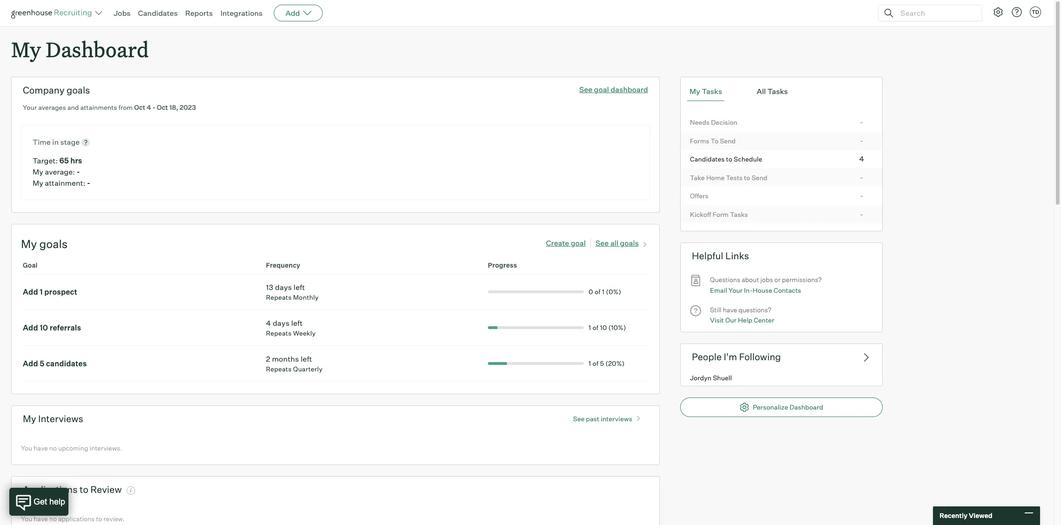 Task type: locate. For each thing, give the bounding box(es) containing it.
left inside 2 months left repeats quarterly
[[301, 354, 312, 364]]

of for 2 months left
[[593, 359, 599, 367]]

integrations
[[220, 8, 263, 18]]

5 left candidates
[[40, 359, 44, 368]]

1 vertical spatial you
[[21, 515, 32, 523]]

you down applications
[[21, 515, 32, 523]]

following
[[739, 351, 781, 363]]

monthly
[[293, 293, 319, 301]]

0 horizontal spatial goal
[[571, 238, 586, 247]]

see left dashboard
[[579, 85, 592, 94]]

still have questions? visit our help center
[[710, 306, 774, 324]]

no for applications
[[49, 515, 57, 523]]

1
[[40, 287, 43, 296], [602, 288, 605, 296], [589, 323, 591, 331], [589, 359, 591, 367]]

5
[[40, 359, 44, 368], [600, 359, 604, 367]]

4 for 4 days left repeats weekly
[[266, 318, 271, 328]]

left
[[294, 282, 305, 292], [291, 318, 303, 328], [301, 354, 312, 364]]

(0%)
[[606, 288, 621, 296]]

add for add 10 referrals
[[23, 323, 38, 332]]

left for 2 months left
[[301, 354, 312, 364]]

no left applications
[[49, 515, 57, 523]]

days
[[275, 282, 292, 292], [273, 318, 290, 328]]

attainment:
[[45, 178, 85, 188]]

1 you from the top
[[21, 444, 32, 452]]

questions
[[710, 276, 740, 284]]

goal for create
[[571, 238, 586, 247]]

email your in-house contacts link
[[710, 285, 801, 296]]

repeats inside 2 months left repeats quarterly
[[266, 365, 292, 373]]

have inside still have questions? visit our help center
[[723, 306, 737, 314]]

dashboard
[[46, 35, 149, 63], [790, 403, 823, 411]]

0 horizontal spatial dashboard
[[46, 35, 149, 63]]

goals for my goals
[[39, 237, 68, 251]]

tasks right all
[[768, 87, 788, 96]]

have down my interviews
[[34, 444, 48, 452]]

0 vertical spatial no
[[49, 444, 57, 452]]

tab list
[[687, 82, 876, 101]]

0 vertical spatial 4
[[147, 103, 151, 111]]

days inside 4 days left repeats weekly
[[273, 318, 290, 328]]

personalize dashboard
[[753, 403, 823, 411]]

3 repeats from the top
[[266, 365, 292, 373]]

2 vertical spatial have
[[34, 515, 48, 523]]

0 vertical spatial you
[[21, 444, 32, 452]]

days down 13 days left repeats monthly
[[273, 318, 290, 328]]

1 vertical spatial days
[[273, 318, 290, 328]]

left up monthly
[[294, 282, 305, 292]]

0 vertical spatial see
[[579, 85, 592, 94]]

take home tests to send
[[690, 174, 768, 181]]

goal left dashboard
[[594, 85, 609, 94]]

1 vertical spatial have
[[34, 444, 48, 452]]

0 vertical spatial of
[[595, 288, 601, 296]]

1 left (20%)
[[589, 359, 591, 367]]

hrs
[[70, 156, 82, 165]]

1 vertical spatial repeats
[[266, 329, 292, 337]]

my for interviews
[[23, 413, 36, 425]]

your averages and attainments from oct 4 - oct 18, 2023
[[23, 103, 196, 111]]

see left all
[[596, 238, 609, 247]]

of left (10%)
[[593, 323, 599, 331]]

2 vertical spatial left
[[301, 354, 312, 364]]

in
[[52, 137, 59, 147]]

of left (20%)
[[593, 359, 599, 367]]

send down schedule
[[752, 174, 768, 181]]

10 left referrals
[[40, 323, 48, 332]]

0 vertical spatial left
[[294, 282, 305, 292]]

have up our
[[723, 306, 737, 314]]

questions about jobs or permissions? email your in-house contacts
[[710, 276, 822, 294]]

oct left '18,'
[[157, 103, 168, 111]]

1 vertical spatial 4
[[859, 154, 864, 164]]

jobs
[[760, 276, 773, 284]]

1 repeats from the top
[[266, 293, 292, 301]]

days right 13
[[275, 282, 292, 292]]

dashboard right personalize
[[790, 403, 823, 411]]

of
[[595, 288, 601, 296], [593, 323, 599, 331], [593, 359, 599, 367]]

and
[[67, 103, 79, 111]]

goals for company goals
[[67, 84, 90, 96]]

0 horizontal spatial 10
[[40, 323, 48, 332]]

2 horizontal spatial 4
[[859, 154, 864, 164]]

see left past
[[573, 415, 585, 423]]

repeats left weekly on the left of the page
[[266, 329, 292, 337]]

send right to at the top right of page
[[720, 137, 736, 145]]

0 vertical spatial repeats
[[266, 293, 292, 301]]

tasks inside button
[[768, 87, 788, 96]]

have for applications
[[34, 515, 48, 523]]

2 no from the top
[[49, 515, 57, 523]]

my for dashboard
[[11, 35, 41, 63]]

interviews
[[38, 413, 83, 425]]

repeats inside 13 days left repeats monthly
[[266, 293, 292, 301]]

stage
[[60, 137, 80, 147]]

kickoff
[[690, 210, 711, 218]]

you down my interviews
[[21, 444, 32, 452]]

1 horizontal spatial 10
[[600, 323, 607, 331]]

my inside button
[[690, 87, 700, 96]]

1 vertical spatial of
[[593, 323, 599, 331]]

decision
[[711, 118, 738, 126]]

0 horizontal spatial 4
[[147, 103, 151, 111]]

candidates
[[46, 359, 87, 368]]

see past interviews link
[[568, 411, 648, 423]]

18,
[[169, 103, 178, 111]]

10
[[40, 323, 48, 332], [600, 323, 607, 331]]

(20%)
[[606, 359, 625, 367]]

4 days left repeats weekly
[[266, 318, 316, 337]]

my tasks
[[690, 87, 722, 96]]

target: 65 hrs my average: - my attainment: -
[[33, 156, 90, 188]]

no left upcoming
[[49, 444, 57, 452]]

people i'm following link
[[680, 344, 883, 370]]

my for goals
[[21, 237, 37, 251]]

recently viewed
[[940, 512, 993, 520]]

candidates
[[138, 8, 178, 18], [690, 155, 725, 163]]

your down company at the left of the page
[[23, 103, 37, 111]]

create
[[546, 238, 569, 247]]

interviews.
[[90, 444, 122, 452]]

frequency
[[266, 261, 300, 269]]

-
[[152, 103, 155, 111], [860, 117, 863, 127], [860, 136, 863, 145], [77, 167, 80, 176], [860, 173, 863, 182], [87, 178, 90, 188], [860, 191, 863, 200], [860, 209, 863, 219]]

0 vertical spatial goal
[[594, 85, 609, 94]]

2 repeats from the top
[[266, 329, 292, 337]]

1 horizontal spatial candidates
[[690, 155, 725, 163]]

my goals
[[21, 237, 68, 251]]

house
[[753, 286, 772, 294]]

configure image
[[993, 7, 1004, 18]]

2
[[266, 354, 270, 364]]

see
[[579, 85, 592, 94], [596, 238, 609, 247], [573, 415, 585, 423]]

tasks up needs decision
[[702, 87, 722, 96]]

send
[[720, 137, 736, 145], [752, 174, 768, 181]]

progress bar for 4 days left
[[401, 326, 584, 329]]

0 vertical spatial send
[[720, 137, 736, 145]]

2 vertical spatial see
[[573, 415, 585, 423]]

0 horizontal spatial oct
[[134, 103, 145, 111]]

goal right create
[[571, 238, 586, 247]]

0 vertical spatial your
[[23, 103, 37, 111]]

1 horizontal spatial dashboard
[[790, 403, 823, 411]]

days for 13
[[275, 282, 292, 292]]

1 horizontal spatial 4
[[266, 318, 271, 328]]

repeats down months
[[266, 365, 292, 373]]

have down applications
[[34, 515, 48, 523]]

0 horizontal spatial your
[[23, 103, 37, 111]]

days inside 13 days left repeats monthly
[[275, 282, 292, 292]]

2 oct from the left
[[157, 103, 168, 111]]

13 days left repeats monthly
[[266, 282, 319, 301]]

tasks for all tasks
[[768, 87, 788, 96]]

1 horizontal spatial send
[[752, 174, 768, 181]]

5 left (20%)
[[600, 359, 604, 367]]

repeats for 13
[[266, 293, 292, 301]]

candidates right the 'jobs'
[[138, 8, 178, 18]]

1 no from the top
[[49, 444, 57, 452]]

create goal
[[546, 238, 586, 247]]

2 vertical spatial 4
[[266, 318, 271, 328]]

1 horizontal spatial your
[[729, 286, 743, 294]]

tasks inside button
[[702, 87, 722, 96]]

greenhouse recruiting image
[[11, 7, 95, 19]]

2 vertical spatial of
[[593, 359, 599, 367]]

months
[[272, 354, 299, 364]]

upcoming
[[58, 444, 88, 452]]

my for tasks
[[690, 87, 700, 96]]

dashboard down the 'jobs'
[[46, 35, 149, 63]]

no for upcoming
[[49, 444, 57, 452]]

candidates for candidates
[[138, 8, 178, 18]]

or
[[775, 276, 781, 284]]

reports link
[[185, 8, 213, 18]]

progress bar
[[488, 290, 584, 293], [401, 326, 584, 329], [411, 362, 584, 365]]

you have no upcoming interviews.
[[21, 444, 122, 452]]

2 horizontal spatial tasks
[[768, 87, 788, 96]]

your left in-
[[729, 286, 743, 294]]

repeats inside 4 days left repeats weekly
[[266, 329, 292, 337]]

all
[[610, 238, 618, 247]]

1 vertical spatial candidates
[[690, 155, 725, 163]]

you for you have no upcoming interviews.
[[21, 444, 32, 452]]

past
[[586, 415, 599, 423]]

tasks right 'form'
[[730, 210, 748, 218]]

1 left (0%) at right
[[602, 288, 605, 296]]

people
[[692, 351, 722, 363]]

1 vertical spatial your
[[729, 286, 743, 294]]

10 left (10%)
[[600, 323, 607, 331]]

1 vertical spatial no
[[49, 515, 57, 523]]

add for add 5 candidates
[[23, 359, 38, 368]]

0 vertical spatial have
[[723, 306, 737, 314]]

0 horizontal spatial candidates
[[138, 8, 178, 18]]

1 horizontal spatial goal
[[594, 85, 609, 94]]

jobs
[[114, 8, 131, 18]]

left inside 13 days left repeats monthly
[[294, 282, 305, 292]]

see all goals link
[[596, 236, 650, 248]]

1 horizontal spatial oct
[[157, 103, 168, 111]]

repeats down 13
[[266, 293, 292, 301]]

your
[[23, 103, 37, 111], [729, 286, 743, 294]]

2 vertical spatial progress bar
[[411, 362, 584, 365]]

0 vertical spatial candidates
[[138, 8, 178, 18]]

1 vertical spatial progress bar
[[401, 326, 584, 329]]

to right tests on the top of page
[[744, 174, 750, 181]]

you have no applications to review.
[[21, 515, 125, 523]]

candidates link
[[138, 8, 178, 18]]

65
[[59, 156, 69, 165]]

1 vertical spatial goal
[[571, 238, 586, 247]]

2 you from the top
[[21, 515, 32, 523]]

0
[[589, 288, 593, 296]]

1 vertical spatial dashboard
[[790, 403, 823, 411]]

add for add
[[285, 8, 300, 18]]

oct right the from
[[134, 103, 145, 111]]

candidates down forms to send
[[690, 155, 725, 163]]

candidates for candidates to schedule
[[690, 155, 725, 163]]

2 vertical spatial repeats
[[266, 365, 292, 373]]

see for my interviews
[[573, 415, 585, 423]]

1 vertical spatial see
[[596, 238, 609, 247]]

1 vertical spatial left
[[291, 318, 303, 328]]

of for 13 days left
[[595, 288, 601, 296]]

0 vertical spatial dashboard
[[46, 35, 149, 63]]

all tasks
[[757, 87, 788, 96]]

have for visit
[[723, 306, 737, 314]]

of right 0
[[595, 288, 601, 296]]

left inside 4 days left repeats weekly
[[291, 318, 303, 328]]

4 inside 4 days left repeats weekly
[[266, 318, 271, 328]]

left up weekly on the left of the page
[[291, 318, 303, 328]]

time in
[[33, 137, 60, 147]]

applications
[[23, 484, 78, 496]]

0 vertical spatial progress bar
[[488, 290, 584, 293]]

0 horizontal spatial tasks
[[702, 87, 722, 96]]

dashboard
[[611, 85, 648, 94]]

left up quarterly
[[301, 354, 312, 364]]

Search text field
[[898, 6, 974, 20]]

0 vertical spatial days
[[275, 282, 292, 292]]

goal for see
[[594, 85, 609, 94]]

have
[[723, 306, 737, 314], [34, 444, 48, 452], [34, 515, 48, 523]]

add inside popup button
[[285, 8, 300, 18]]



Task type: vqa. For each thing, say whether or not it's contained in the screenshot.
'schedule' inside the the Designer (50) Interviews to schedule for Preliminary Screen
no



Task type: describe. For each thing, give the bounding box(es) containing it.
permissions?
[[782, 276, 822, 284]]

to left review.
[[96, 515, 102, 523]]

applications to review
[[23, 484, 122, 496]]

td button
[[1030, 7, 1041, 18]]

see all goals
[[596, 238, 639, 247]]

tasks for my tasks
[[702, 87, 722, 96]]

about
[[742, 276, 759, 284]]

form
[[713, 210, 729, 218]]

progress bar for 2 months left
[[411, 362, 584, 365]]

1 horizontal spatial tasks
[[730, 210, 748, 218]]

my interviews
[[23, 413, 83, 425]]

interviews
[[601, 415, 632, 423]]

1 left (10%)
[[589, 323, 591, 331]]

forms to send
[[690, 137, 736, 145]]

my tasks button
[[687, 82, 725, 101]]

create goal link
[[546, 238, 596, 247]]

my dashboard
[[11, 35, 149, 63]]

prospect
[[44, 287, 77, 296]]

td
[[1032, 9, 1039, 15]]

1 left prospect
[[40, 287, 43, 296]]

review
[[90, 484, 122, 496]]

needs
[[690, 118, 710, 126]]

to up take home tests to send
[[726, 155, 732, 163]]

shuell
[[713, 374, 732, 382]]

your inside questions about jobs or permissions? email your in-house contacts
[[729, 286, 743, 294]]

still
[[710, 306, 722, 314]]

0 horizontal spatial send
[[720, 137, 736, 145]]

progress bar for 13 days left
[[488, 290, 584, 293]]

integrations link
[[220, 8, 263, 18]]

see goal dashboard
[[579, 85, 648, 94]]

add button
[[274, 5, 323, 21]]

left for 4 days left
[[291, 318, 303, 328]]

email
[[710, 286, 727, 294]]

dashboard for my dashboard
[[46, 35, 149, 63]]

jordyn shuell link
[[681, 370, 882, 386]]

in-
[[744, 286, 753, 294]]

help
[[738, 316, 752, 324]]

our
[[725, 316, 737, 324]]

visit
[[710, 316, 724, 324]]

2 months left repeats quarterly
[[266, 354, 323, 373]]

jobs link
[[114, 8, 131, 18]]

time
[[33, 137, 51, 147]]

weekly
[[293, 329, 316, 337]]

add 1 prospect
[[23, 287, 77, 296]]

tab list containing my tasks
[[687, 82, 876, 101]]

helpful links
[[692, 250, 749, 262]]

visit our help center link
[[710, 315, 774, 326]]

days for 4
[[273, 318, 290, 328]]

reports
[[185, 8, 213, 18]]

dashboard for personalize dashboard
[[790, 403, 823, 411]]

to
[[711, 137, 719, 145]]

company goals
[[23, 84, 90, 96]]

referrals
[[50, 323, 81, 332]]

recently
[[940, 512, 968, 520]]

kickoff form tasks
[[690, 210, 748, 218]]

from
[[118, 103, 133, 111]]

jordyn shuell
[[690, 374, 732, 382]]

1 horizontal spatial 5
[[600, 359, 604, 367]]

see goal dashboard link
[[579, 85, 648, 94]]

personalize dashboard link
[[680, 398, 883, 417]]

all tasks button
[[754, 82, 790, 101]]

progress
[[488, 261, 517, 269]]

links
[[725, 250, 749, 262]]

averages
[[38, 103, 66, 111]]

needs decision
[[690, 118, 738, 126]]

take
[[690, 174, 705, 181]]

left for 13 days left
[[294, 282, 305, 292]]

schedule
[[734, 155, 762, 163]]

company
[[23, 84, 65, 96]]

repeats for 4
[[266, 329, 292, 337]]

center
[[754, 316, 774, 324]]

1 oct from the left
[[134, 103, 145, 111]]

applications
[[58, 515, 95, 523]]

jordyn
[[690, 374, 712, 382]]

td button
[[1028, 5, 1043, 20]]

attainments
[[80, 103, 117, 111]]

personalize
[[753, 403, 788, 411]]

all
[[757, 87, 766, 96]]

see past interviews
[[573, 415, 632, 423]]

add 5 candidates
[[23, 359, 87, 368]]

to left review
[[80, 484, 88, 496]]

of for 4 days left
[[593, 323, 599, 331]]

candidates to schedule
[[690, 155, 762, 163]]

quarterly
[[293, 365, 323, 373]]

you for you have no applications to review.
[[21, 515, 32, 523]]

13
[[266, 282, 273, 292]]

i'm
[[724, 351, 737, 363]]

helpful
[[692, 250, 723, 262]]

viewed
[[969, 512, 993, 520]]

questions?
[[739, 306, 771, 314]]

see for company goals
[[579, 85, 592, 94]]

people i'm following
[[692, 351, 781, 363]]

add for add 1 prospect
[[23, 287, 38, 296]]

0 horizontal spatial 5
[[40, 359, 44, 368]]

1 vertical spatial send
[[752, 174, 768, 181]]

add 10 referrals
[[23, 323, 81, 332]]

0 of 1 (0%)
[[589, 288, 621, 296]]

average:
[[45, 167, 75, 176]]

1 of 5 (20%)
[[589, 359, 625, 367]]

4 for 4
[[859, 154, 864, 164]]

have for upcoming
[[34, 444, 48, 452]]

repeats for 2
[[266, 365, 292, 373]]



